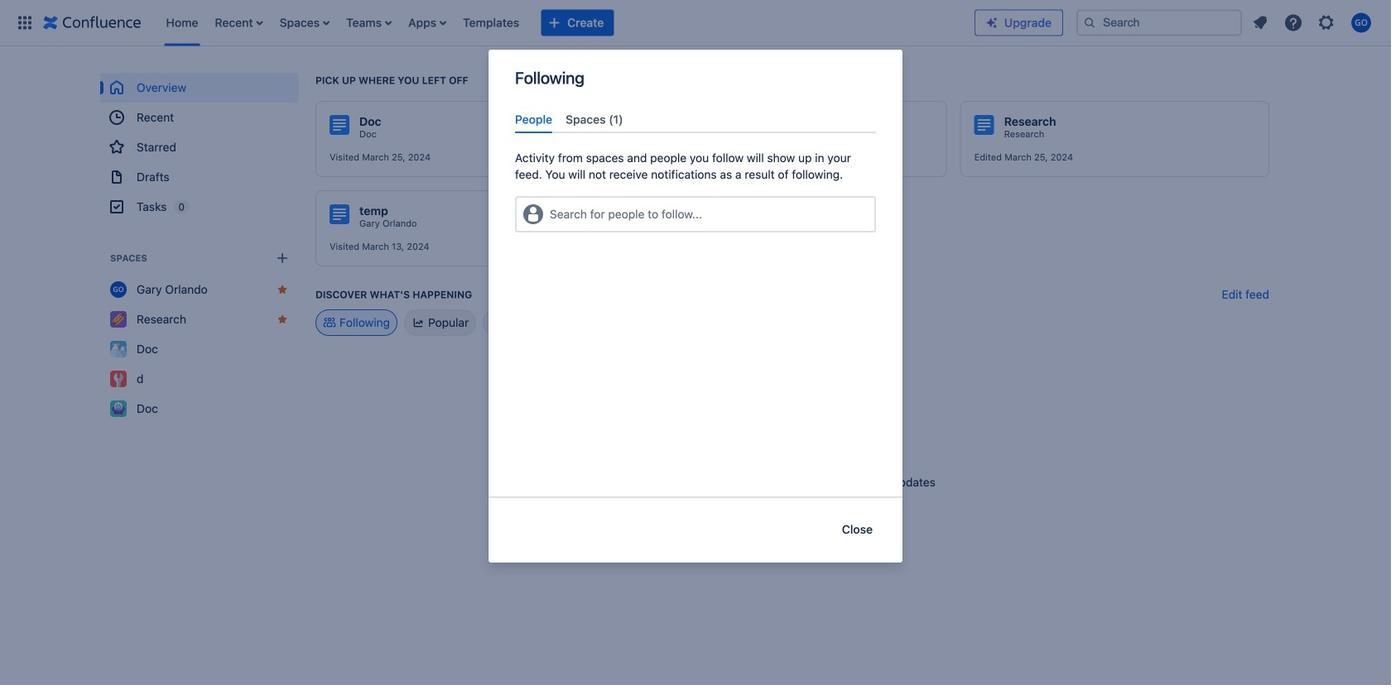 Task type: vqa. For each thing, say whether or not it's contained in the screenshot.
To Do element
no



Task type: describe. For each thing, give the bounding box(es) containing it.
0 horizontal spatial list
[[158, 0, 975, 46]]

2 unstar this space image from the top
[[276, 313, 289, 326]]

Search field
[[1077, 10, 1242, 36]]

1 list item from the left
[[210, 0, 268, 46]]

global element
[[10, 0, 975, 46]]

1 unstar this space image from the top
[[276, 283, 289, 297]]

2 list item from the left
[[341, 0, 397, 46]]



Task type: locate. For each thing, give the bounding box(es) containing it.
0 horizontal spatial list item
[[210, 0, 268, 46]]

create a space image
[[272, 248, 292, 268]]

dialog
[[489, 50, 903, 563]]

unstar this space image
[[276, 283, 289, 297], [276, 313, 289, 326]]

None text field
[[550, 206, 553, 223]]

list item
[[210, 0, 268, 46], [341, 0, 397, 46]]

None search field
[[1077, 10, 1242, 36]]

1 horizontal spatial list item
[[341, 0, 397, 46]]

banner
[[0, 0, 1391, 46]]

tab list
[[509, 106, 883, 134]]

1 horizontal spatial list
[[1246, 8, 1381, 38]]

search image
[[1083, 16, 1097, 29]]

list
[[158, 0, 975, 46], [1246, 8, 1381, 38]]

group
[[100, 73, 299, 222]]

settings icon image
[[1317, 13, 1337, 33]]

premium image
[[986, 16, 999, 29]]

0 vertical spatial unstar this space image
[[276, 283, 289, 297]]

confluence image
[[43, 13, 141, 33], [43, 13, 141, 33]]

1 vertical spatial unstar this space image
[[276, 313, 289, 326]]



